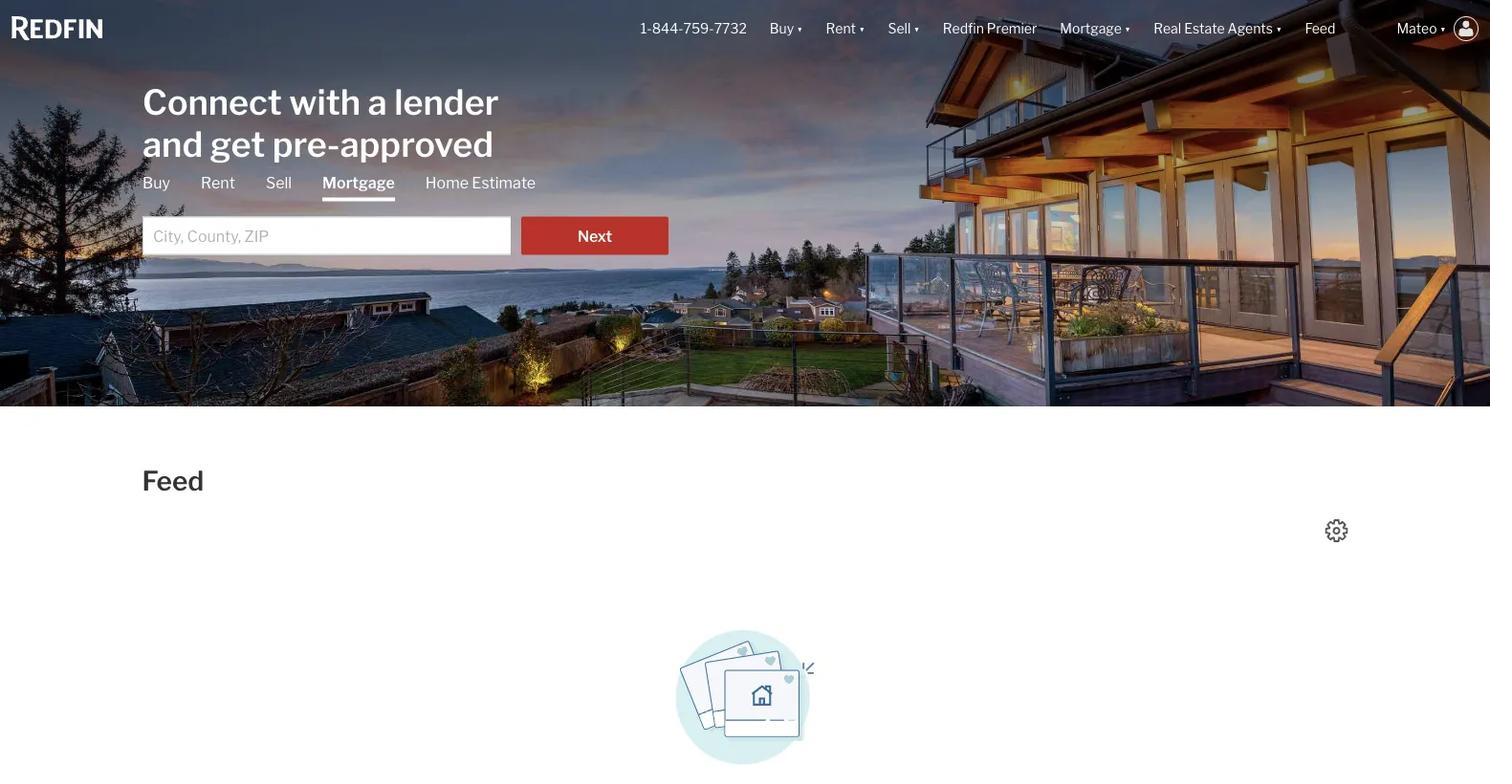 Task type: vqa. For each thing, say whether or not it's contained in the screenshot.
the process
no



Task type: locate. For each thing, give the bounding box(es) containing it.
1 horizontal spatial rent
[[826, 20, 856, 37]]

1 horizontal spatial mortgage
[[1061, 20, 1122, 37]]

sell for sell
[[266, 174, 292, 192]]

home estimate
[[426, 174, 536, 192]]

▾ left rent ▾
[[797, 20, 803, 37]]

feed inside button
[[1306, 20, 1336, 37]]

0 horizontal spatial mortgage
[[323, 174, 395, 192]]

rent ▾ button
[[815, 0, 877, 57]]

connect with a lender and get pre-approved
[[143, 81, 499, 165]]

get
[[210, 123, 265, 165]]

▾
[[797, 20, 803, 37], [859, 20, 866, 37], [914, 20, 920, 37], [1125, 20, 1131, 37], [1276, 20, 1283, 37], [1441, 20, 1447, 37]]

1 vertical spatial mortgage
[[323, 174, 395, 192]]

mateo
[[1397, 20, 1438, 37]]

feed
[[1306, 20, 1336, 37], [142, 465, 204, 498]]

▾ for rent ▾
[[859, 20, 866, 37]]

3 ▾ from the left
[[914, 20, 920, 37]]

0 vertical spatial sell
[[888, 20, 911, 37]]

rent right buy ▾
[[826, 20, 856, 37]]

rent inside dropdown button
[[826, 20, 856, 37]]

buy inside dropdown button
[[770, 20, 794, 37]]

1 vertical spatial rent
[[201, 174, 235, 192]]

buy for buy ▾
[[770, 20, 794, 37]]

sell right rent ▾
[[888, 20, 911, 37]]

0 vertical spatial mortgage
[[1061, 20, 1122, 37]]

1 ▾ from the left
[[797, 20, 803, 37]]

rent down get
[[201, 174, 235, 192]]

▾ for mortgage ▾
[[1125, 20, 1131, 37]]

1 horizontal spatial feed
[[1306, 20, 1336, 37]]

0 vertical spatial feed
[[1306, 20, 1336, 37]]

rent for rent ▾
[[826, 20, 856, 37]]

mortgage ▾ button
[[1061, 0, 1131, 57]]

feed button
[[1294, 0, 1386, 57]]

▾ left real on the right of page
[[1125, 20, 1131, 37]]

sell for sell ▾
[[888, 20, 911, 37]]

1 vertical spatial feed
[[142, 465, 204, 498]]

1 horizontal spatial buy
[[770, 20, 794, 37]]

mortgage up 'city, county, zip' search field
[[323, 174, 395, 192]]

buy down and
[[143, 174, 170, 192]]

mortgage ▾
[[1061, 20, 1131, 37]]

▾ right agents
[[1276, 20, 1283, 37]]

tab list containing buy
[[143, 173, 669, 255]]

sell inside dropdown button
[[888, 20, 911, 37]]

next
[[578, 227, 612, 246]]

▾ right mateo
[[1441, 20, 1447, 37]]

0 vertical spatial buy
[[770, 20, 794, 37]]

mortgage
[[1061, 20, 1122, 37], [323, 174, 395, 192]]

premier
[[987, 20, 1038, 37]]

6 ▾ from the left
[[1441, 20, 1447, 37]]

sell ▾ button
[[888, 0, 920, 57]]

759-
[[684, 20, 714, 37]]

approved
[[340, 123, 494, 165]]

home
[[426, 174, 469, 192]]

mortgage inside dropdown button
[[1061, 20, 1122, 37]]

rent
[[826, 20, 856, 37], [201, 174, 235, 192]]

lender
[[394, 81, 499, 123]]

City, County, ZIP search field
[[143, 217, 511, 255]]

7732
[[714, 20, 747, 37]]

mortgage left real on the right of page
[[1061, 20, 1122, 37]]

1 vertical spatial buy
[[143, 174, 170, 192]]

buy right 7732
[[770, 20, 794, 37]]

1 horizontal spatial sell
[[888, 20, 911, 37]]

buy link
[[143, 173, 170, 194]]

agents
[[1228, 20, 1274, 37]]

2 ▾ from the left
[[859, 20, 866, 37]]

0 horizontal spatial rent
[[201, 174, 235, 192]]

real estate agents ▾
[[1154, 20, 1283, 37]]

0 horizontal spatial buy
[[143, 174, 170, 192]]

0 horizontal spatial feed
[[142, 465, 204, 498]]

tab list
[[143, 173, 669, 255]]

4 ▾ from the left
[[1125, 20, 1131, 37]]

sell down pre-
[[266, 174, 292, 192]]

sell
[[888, 20, 911, 37], [266, 174, 292, 192]]

1 vertical spatial sell
[[266, 174, 292, 192]]

0 vertical spatial rent
[[826, 20, 856, 37]]

844-
[[652, 20, 684, 37]]

▾ left sell ▾
[[859, 20, 866, 37]]

mateo ▾
[[1397, 20, 1447, 37]]

buy
[[770, 20, 794, 37], [143, 174, 170, 192]]

real estate agents ▾ link
[[1154, 0, 1283, 57]]

0 horizontal spatial sell
[[266, 174, 292, 192]]

connect
[[143, 81, 282, 123]]

▾ left redfin
[[914, 20, 920, 37]]

redfin premier
[[943, 20, 1038, 37]]

redfin
[[943, 20, 985, 37]]



Task type: describe. For each thing, give the bounding box(es) containing it.
pre-
[[272, 123, 340, 165]]

mortgage link
[[323, 173, 395, 201]]

5 ▾ from the left
[[1276, 20, 1283, 37]]

buy ▾
[[770, 20, 803, 37]]

mortgage ▾ button
[[1049, 0, 1143, 57]]

sell ▾
[[888, 20, 920, 37]]

rent ▾
[[826, 20, 866, 37]]

and
[[143, 123, 203, 165]]

buy ▾ button
[[770, 0, 803, 57]]

rent link
[[201, 173, 235, 194]]

real
[[1154, 20, 1182, 37]]

sell ▾ button
[[877, 0, 932, 57]]

1-
[[641, 20, 652, 37]]

▾ for sell ▾
[[914, 20, 920, 37]]

redfin premier button
[[932, 0, 1049, 57]]

▾ for buy ▾
[[797, 20, 803, 37]]

rent ▾ button
[[826, 0, 866, 57]]

rent for rent
[[201, 174, 235, 192]]

a
[[368, 81, 387, 123]]

real estate agents ▾ button
[[1143, 0, 1294, 57]]

1-844-759-7732
[[641, 20, 747, 37]]

1-844-759-7732 link
[[641, 20, 747, 37]]

mortgage for mortgage ▾
[[1061, 20, 1122, 37]]

estate
[[1185, 20, 1225, 37]]

sell link
[[266, 173, 292, 194]]

with
[[289, 81, 361, 123]]

estimate
[[472, 174, 536, 192]]

home estimate link
[[426, 173, 536, 194]]

buy for buy
[[143, 174, 170, 192]]

buy ▾ button
[[759, 0, 815, 57]]

mortgage for mortgage
[[323, 174, 395, 192]]

next button
[[522, 217, 669, 255]]

▾ for mateo ▾
[[1441, 20, 1447, 37]]



